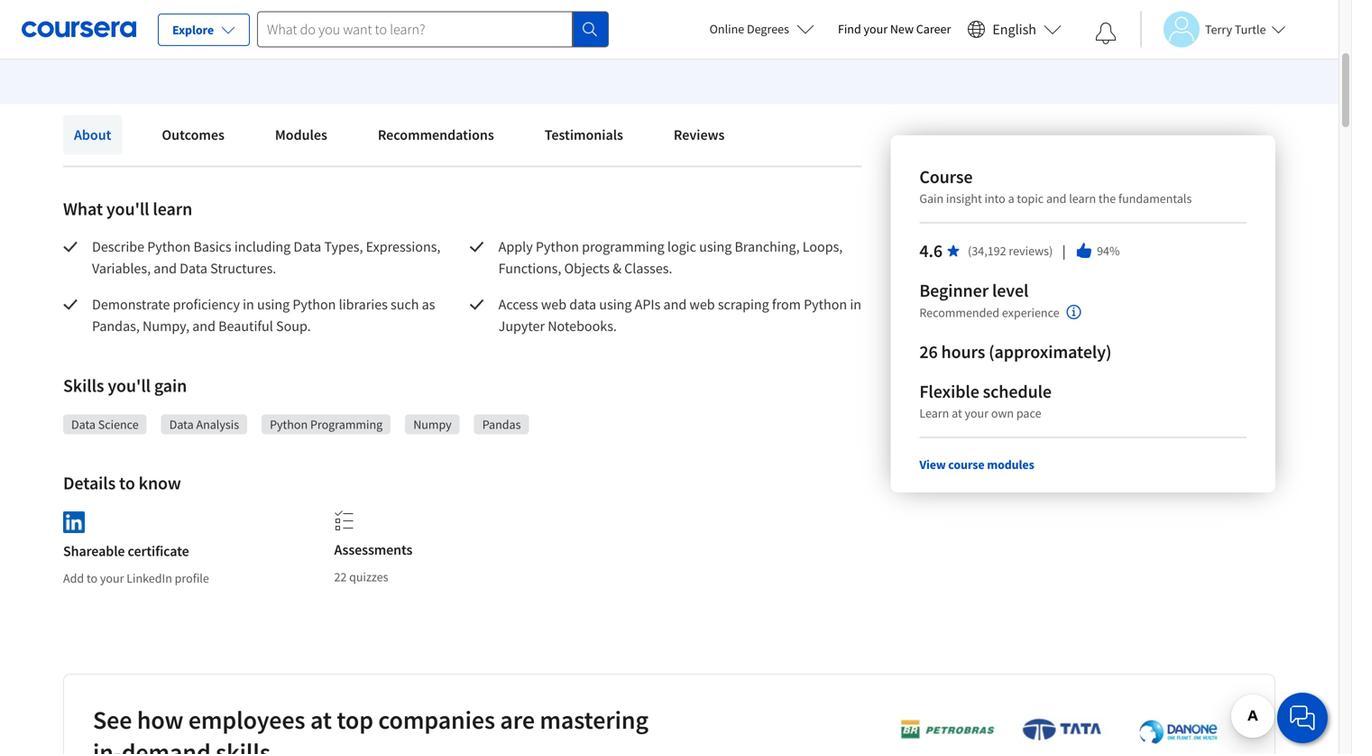 Task type: locate. For each thing, give the bounding box(es) containing it.
python
[[147, 238, 191, 256], [536, 238, 579, 256], [293, 295, 336, 314], [804, 295, 847, 314], [270, 416, 308, 433]]

and inside access web data using apis and web scraping from python in jupyter notebooks.
[[664, 295, 687, 314]]

0 horizontal spatial to
[[87, 570, 98, 587]]

web left the scraping
[[690, 295, 715, 314]]

data
[[294, 238, 321, 256], [180, 259, 207, 277], [71, 416, 96, 433], [169, 416, 194, 433]]

1 horizontal spatial using
[[599, 295, 632, 314]]

programming
[[582, 238, 665, 256]]

2 in from the left
[[850, 295, 862, 314]]

flexible schedule learn at your own pace
[[920, 380, 1052, 421]]

What do you want to learn? text field
[[257, 11, 573, 47]]

698,791
[[63, 41, 113, 59]]

using for access web data using apis and web scraping from python in jupyter notebooks.
[[599, 295, 632, 314]]

94%
[[1097, 243, 1120, 259]]

pace
[[1017, 405, 1042, 421]]

0 vertical spatial to
[[119, 472, 135, 494]]

your down shareable certificate
[[100, 570, 124, 587]]

python right from
[[804, 295, 847, 314]]

see how employees at top companies are mastering in-demand skills
[[93, 704, 649, 754]]

pandas,
[[92, 317, 140, 335]]

0 horizontal spatial your
[[100, 570, 124, 587]]

data
[[570, 295, 596, 314]]

python inside access web data using apis and web scraping from python in jupyter notebooks.
[[804, 295, 847, 314]]

at right learn
[[952, 405, 962, 421]]

using right the logic
[[699, 238, 732, 256]]

0 vertical spatial your
[[864, 21, 888, 37]]

0 horizontal spatial at
[[310, 704, 332, 736]]

using
[[699, 238, 732, 256], [257, 295, 290, 314], [599, 295, 632, 314]]

web left data
[[541, 295, 567, 314]]

libraries
[[339, 295, 388, 314]]

4.6
[[920, 240, 943, 262]]

1 horizontal spatial web
[[690, 295, 715, 314]]

at left top
[[310, 704, 332, 736]]

in inside access web data using apis and web scraping from python in jupyter notebooks.
[[850, 295, 862, 314]]

1 vertical spatial to
[[87, 570, 98, 587]]

0 vertical spatial at
[[952, 405, 962, 421]]

financial
[[224, 1, 272, 17]]

in up beautiful
[[243, 295, 254, 314]]

available
[[295, 1, 343, 17]]

add
[[63, 570, 84, 587]]

you'll up describe
[[106, 198, 149, 220]]

linkedin
[[127, 570, 172, 587]]

terry
[[1205, 21, 1233, 37]]

apply python programming logic using branching, loops, functions, objects & classes.
[[499, 238, 846, 277]]

view course modules link
[[920, 457, 1035, 473]]

modules link
[[264, 115, 338, 155]]

data left science
[[71, 416, 96, 433]]

objects
[[564, 259, 610, 277]]

python left programming
[[270, 416, 308, 433]]

using left apis
[[599, 295, 632, 314]]

2 horizontal spatial using
[[699, 238, 732, 256]]

types,
[[324, 238, 363, 256]]

22
[[334, 569, 347, 585]]

notebooks.
[[548, 317, 617, 335]]

beginner level
[[920, 279, 1029, 302]]

your
[[864, 21, 888, 37], [965, 405, 989, 421], [100, 570, 124, 587]]

information about difficulty level pre-requisites. image
[[1067, 305, 1081, 319]]

from
[[772, 295, 801, 314]]

employees
[[188, 704, 305, 736]]

python up soup.
[[293, 295, 336, 314]]

0 horizontal spatial in
[[243, 295, 254, 314]]

1 horizontal spatial at
[[952, 405, 962, 421]]

web
[[541, 295, 567, 314], [690, 295, 715, 314]]

python inside describe python basics including data types, expressions, variables, and data structures.
[[147, 238, 191, 256]]

classes.
[[624, 259, 673, 277]]

learn down the outcomes
[[153, 198, 192, 220]]

using for demonstrate proficiency in using python libraries such as pandas, numpy, and beautiful soup.
[[257, 295, 290, 314]]

1 vertical spatial your
[[965, 405, 989, 421]]

are
[[500, 704, 535, 736]]

learn inside the course gain insight into a topic and learn the fundamentals
[[1069, 190, 1096, 207]]

at for top
[[310, 704, 332, 736]]

functions,
[[499, 259, 562, 277]]

online
[[710, 21, 745, 37]]

1 vertical spatial at
[[310, 704, 332, 736]]

2 horizontal spatial your
[[965, 405, 989, 421]]

at
[[952, 405, 962, 421], [310, 704, 332, 736]]

and inside describe python basics including data types, expressions, variables, and data structures.
[[154, 259, 177, 277]]

python inside apply python programming logic using branching, loops, functions, objects & classes.
[[536, 238, 579, 256]]

level
[[992, 279, 1029, 302]]

2 vertical spatial your
[[100, 570, 124, 587]]

including
[[234, 238, 291, 256]]

None search field
[[257, 11, 609, 47]]

to right add
[[87, 570, 98, 587]]

recommended
[[920, 304, 1000, 321]]

and
[[1047, 190, 1067, 207], [154, 259, 177, 277], [664, 295, 687, 314], [192, 317, 216, 335]]

and right topic
[[1047, 190, 1067, 207]]

0 vertical spatial you'll
[[106, 198, 149, 220]]

0 horizontal spatial web
[[541, 295, 567, 314]]

into
[[985, 190, 1006, 207]]

pandas
[[482, 416, 521, 433]]

using inside demonstrate proficiency in using python libraries such as pandas, numpy, and beautiful soup.
[[257, 295, 290, 314]]

and right the variables,
[[154, 259, 177, 277]]

aid
[[275, 1, 292, 17]]

recommended experience
[[920, 304, 1060, 321]]

using up soup.
[[257, 295, 290, 314]]

python inside demonstrate proficiency in using python libraries such as pandas, numpy, and beautiful soup.
[[293, 295, 336, 314]]

at inside "flexible schedule learn at your own pace"
[[952, 405, 962, 421]]

view
[[920, 457, 946, 473]]

you'll up science
[[108, 374, 151, 397]]

to left know
[[119, 472, 135, 494]]

and inside the course gain insight into a topic and learn the fundamentals
[[1047, 190, 1067, 207]]

to for know
[[119, 472, 135, 494]]

1 vertical spatial you'll
[[108, 374, 151, 397]]

branching,
[[735, 238, 800, 256]]

1 horizontal spatial in
[[850, 295, 862, 314]]

know
[[139, 472, 181, 494]]

0 horizontal spatial using
[[257, 295, 290, 314]]

data down basics at left
[[180, 259, 207, 277]]

1 horizontal spatial to
[[119, 472, 135, 494]]

shareable certificate
[[63, 542, 189, 560]]

demonstrate
[[92, 295, 170, 314]]

and inside demonstrate proficiency in using python libraries such as pandas, numpy, and beautiful soup.
[[192, 317, 216, 335]]

you'll for what
[[106, 198, 149, 220]]

terry turtle
[[1205, 21, 1266, 37]]

1 horizontal spatial learn
[[1069, 190, 1096, 207]]

about link
[[63, 115, 122, 155]]

a
[[1008, 190, 1015, 207]]

data left types,
[[294, 238, 321, 256]]

career
[[916, 21, 951, 37]]

turtle
[[1235, 21, 1266, 37]]

in right from
[[850, 295, 862, 314]]

details
[[63, 472, 116, 494]]

at inside see how employees at top companies are mastering in-demand skills
[[310, 704, 332, 736]]

(34,192
[[968, 243, 1007, 259]]

in-
[[93, 737, 122, 754]]

the
[[1099, 190, 1116, 207]]

profile
[[175, 570, 209, 587]]

as
[[422, 295, 435, 314]]

1 in from the left
[[243, 295, 254, 314]]

python left basics at left
[[147, 238, 191, 256]]

your right the find
[[864, 21, 888, 37]]

access web data using apis and web scraping from python in jupyter notebooks.
[[499, 295, 865, 335]]

and right apis
[[664, 295, 687, 314]]

beautiful
[[218, 317, 273, 335]]

learn left the
[[1069, 190, 1096, 207]]

using inside access web data using apis and web scraping from python in jupyter notebooks.
[[599, 295, 632, 314]]

using inside apply python programming logic using branching, loops, functions, objects & classes.
[[699, 238, 732, 256]]

already
[[116, 41, 161, 59]]

python up functions,
[[536, 238, 579, 256]]

and down proficiency
[[192, 317, 216, 335]]

expressions,
[[366, 238, 441, 256]]

your left own
[[965, 405, 989, 421]]

recommendations link
[[367, 115, 505, 155]]

2 web from the left
[[690, 295, 715, 314]]

basics
[[194, 238, 232, 256]]

explore button
[[158, 14, 250, 46]]



Task type: vqa. For each thing, say whether or not it's contained in the screenshot.
94%
yes



Task type: describe. For each thing, give the bounding box(es) containing it.
data analysis
[[169, 416, 239, 433]]

loops,
[[803, 238, 843, 256]]

recommendations
[[378, 126, 494, 144]]

apply
[[499, 238, 533, 256]]

shareable
[[63, 542, 125, 560]]

numpy,
[[143, 317, 190, 335]]

add to your linkedin profile
[[63, 570, 209, 587]]

mastering
[[540, 704, 649, 736]]

degrees
[[747, 21, 789, 37]]

to for your
[[87, 570, 98, 587]]

analysis
[[196, 416, 239, 433]]

in inside demonstrate proficiency in using python libraries such as pandas, numpy, and beautiful soup.
[[243, 295, 254, 314]]

demonstrate proficiency in using python libraries such as pandas, numpy, and beautiful soup.
[[92, 295, 438, 335]]

financial aid available button
[[224, 1, 343, 17]]

how
[[137, 704, 183, 736]]

access
[[499, 295, 538, 314]]

outcomes
[[162, 126, 225, 144]]

course
[[949, 457, 985, 473]]

course
[[920, 166, 973, 188]]

(approximately)
[[989, 341, 1112, 363]]

1 web from the left
[[541, 295, 567, 314]]

find your new career
[[838, 21, 951, 37]]

skills
[[216, 737, 270, 754]]

show notifications image
[[1095, 23, 1117, 44]]

data science
[[71, 416, 139, 433]]

gain
[[154, 374, 187, 397]]

soup.
[[276, 317, 311, 335]]

english button
[[960, 0, 1069, 59]]

reviews link
[[663, 115, 736, 155]]

data left analysis
[[169, 416, 194, 433]]

structures.
[[210, 259, 276, 277]]

certificate
[[128, 542, 189, 560]]

science
[[98, 416, 139, 433]]

such
[[391, 295, 419, 314]]

flexible
[[920, 380, 980, 403]]

testimonials link
[[534, 115, 634, 155]]

financial aid available
[[224, 1, 343, 17]]

hours
[[942, 341, 985, 363]]

find
[[838, 21, 861, 37]]

details to know
[[63, 472, 181, 494]]

topic
[[1017, 190, 1044, 207]]

see
[[93, 704, 132, 736]]

&
[[613, 259, 622, 277]]

assessments
[[334, 541, 413, 559]]

your inside "flexible schedule learn at your own pace"
[[965, 405, 989, 421]]

1 horizontal spatial your
[[864, 21, 888, 37]]

online degrees button
[[695, 9, 829, 49]]

apis
[[635, 295, 661, 314]]

reviews
[[674, 126, 725, 144]]

you'll for skills
[[108, 374, 151, 397]]

what
[[63, 198, 103, 220]]

0 horizontal spatial learn
[[153, 198, 192, 220]]

variables,
[[92, 259, 151, 277]]

explore
[[172, 22, 214, 38]]

chat with us image
[[1288, 704, 1317, 733]]

at for your
[[952, 405, 962, 421]]

outcomes link
[[151, 115, 235, 155]]

|
[[1060, 241, 1068, 260]]

22 quizzes
[[334, 569, 388, 585]]

scraping
[[718, 295, 769, 314]]

coursera enterprise logos image
[[873, 718, 1234, 754]]

own
[[991, 405, 1014, 421]]

learn
[[920, 405, 949, 421]]

schedule
[[983, 380, 1052, 403]]

reviews)
[[1009, 243, 1053, 259]]

terry turtle button
[[1140, 11, 1286, 47]]

demand
[[122, 737, 211, 754]]

beginner
[[920, 279, 989, 302]]

new
[[890, 21, 914, 37]]

python programming
[[270, 416, 383, 433]]

numpy
[[413, 416, 452, 433]]

experience
[[1002, 304, 1060, 321]]

jupyter
[[499, 317, 545, 335]]

enrolled
[[164, 41, 214, 59]]

coursera image
[[22, 15, 136, 44]]

top
[[337, 704, 373, 736]]

skills you'll gain
[[63, 374, 187, 397]]

view course modules
[[920, 457, 1035, 473]]

english
[[993, 20, 1037, 38]]

companies
[[378, 704, 495, 736]]

(34,192 reviews) |
[[968, 241, 1068, 260]]

26
[[920, 341, 938, 363]]

about
[[74, 126, 111, 144]]

26 hours (approximately)
[[920, 341, 1112, 363]]

proficiency
[[173, 295, 240, 314]]



